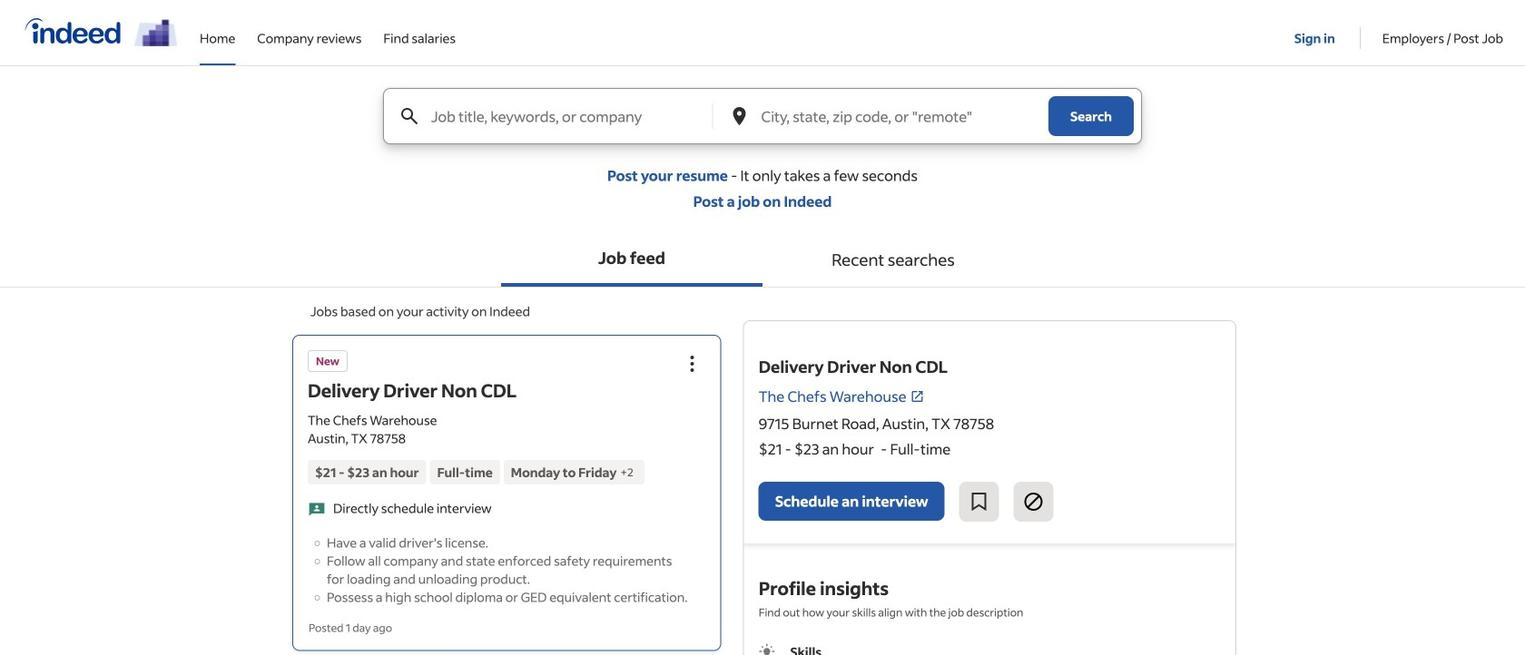Task type: vqa. For each thing, say whether or not it's contained in the screenshot.
Job actions for Retail Scan Associate (Mahwah, NJ 07430) is collapsed ICON
no



Task type: describe. For each thing, give the bounding box(es) containing it.
not interested image
[[1023, 491, 1045, 513]]

Edit location text field
[[758, 89, 1042, 144]]

at indeed, we're committed to increasing representation of women at all levels of indeed's global workforce to at least 50% by 2030 image
[[134, 19, 178, 46]]

the chefs warehouse (opens in a new tab) image
[[911, 390, 925, 404]]



Task type: locate. For each thing, give the bounding box(es) containing it.
None search field
[[369, 88, 1157, 166]]

search: Job title, keywords, or company text field
[[428, 89, 712, 144]]

tab list
[[0, 233, 1526, 288]]

skills group
[[759, 643, 1222, 656]]

save this job image
[[969, 491, 991, 513]]

group
[[673, 344, 713, 384]]

main content
[[0, 88, 1526, 656]]



